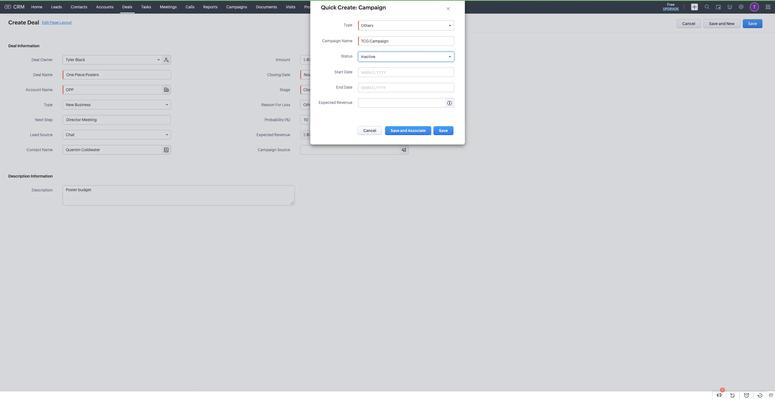 Task type: describe. For each thing, give the bounding box(es) containing it.
campaign for campaign name
[[322, 39, 341, 43]]

leads
[[51, 5, 62, 9]]

visits link
[[282, 0, 300, 13]]

crm
[[13, 4, 25, 10]]

save for save
[[749, 21, 758, 26]]

accounts
[[96, 5, 114, 9]]

contacts
[[71, 5, 87, 9]]

reports
[[204, 5, 218, 9]]

end
[[337, 85, 344, 90]]

deals
[[123, 5, 132, 9]]

save and new
[[710, 21, 736, 26]]

tasks link
[[137, 0, 156, 13]]

source for campaign source
[[278, 148, 291, 152]]

quick create: campaign
[[321, 4, 386, 11]]

reason for loss
[[262, 103, 291, 107]]

date for closing date
[[282, 73, 291, 77]]

deal left edit
[[27, 19, 39, 26]]

start date
[[335, 70, 353, 74]]

0 horizontal spatial type
[[44, 103, 53, 107]]

deal owner
[[32, 58, 53, 62]]

name for account name
[[42, 88, 53, 92]]

revenue
[[337, 101, 353, 105]]

home link
[[27, 0, 47, 13]]

description for description information
[[8, 174, 30, 179]]

cancel
[[683, 21, 696, 26]]

inactive
[[361, 55, 376, 59]]

save and new button
[[704, 19, 741, 28]]

create deal edit page layout
[[8, 19, 72, 26]]

leads link
[[47, 0, 66, 13]]

visits
[[286, 5, 296, 9]]

deal for deal information
[[8, 44, 17, 48]]

edit
[[42, 20, 49, 25]]

quick
[[321, 4, 337, 11]]

stage
[[280, 88, 291, 92]]

MMM D, YYYY text field
[[301, 70, 409, 80]]

amount
[[276, 58, 291, 62]]

save for save and new
[[710, 21, 719, 26]]

campaign name
[[322, 39, 353, 43]]

lead
[[30, 133, 39, 137]]

name for contact name
[[42, 148, 53, 152]]

documents
[[256, 5, 277, 9]]

deal information
[[8, 44, 39, 48]]

MMM d, yyyy
 text field
[[361, 70, 407, 75]]

accounts link
[[92, 0, 118, 13]]

name for campaign name
[[342, 39, 353, 43]]

account name
[[26, 88, 53, 92]]

lead source
[[30, 133, 53, 137]]

create
[[8, 19, 26, 26]]

contact name
[[27, 148, 53, 152]]

source for lead source
[[40, 133, 53, 137]]

page
[[50, 20, 59, 25]]

information for description information
[[31, 174, 53, 179]]

expected
[[319, 101, 336, 105]]

crm link
[[4, 4, 25, 10]]

loss
[[282, 103, 291, 107]]

create: campaign
[[338, 4, 386, 11]]



Task type: vqa. For each thing, say whether or not it's contained in the screenshot.
Accounts
yes



Task type: locate. For each thing, give the bounding box(es) containing it.
home
[[31, 5, 42, 9]]

1 horizontal spatial save
[[749, 21, 758, 26]]

name for deal name
[[42, 73, 53, 77]]

closing
[[267, 73, 281, 77]]

upgrade
[[664, 7, 680, 11]]

0 vertical spatial description
[[8, 174, 30, 179]]

source
[[40, 133, 53, 137], [278, 148, 291, 152]]

date right "start"
[[344, 70, 353, 74]]

campaigns
[[227, 5, 247, 9]]

(%)
[[285, 118, 291, 122]]

1 vertical spatial campaign
[[258, 148, 277, 152]]

2 save from the left
[[749, 21, 758, 26]]

1 vertical spatial description
[[32, 188, 53, 193]]

deal up the account name
[[33, 73, 41, 77]]

save button
[[744, 19, 763, 28]]

0 horizontal spatial campaign
[[258, 148, 277, 152]]

layout
[[60, 20, 72, 25]]

description for description
[[32, 188, 53, 193]]

calls link
[[181, 0, 199, 13]]

probability
[[265, 118, 284, 122]]

1
[[723, 389, 724, 392]]

name
[[342, 39, 353, 43], [42, 73, 53, 77], [42, 88, 53, 92], [42, 148, 53, 152]]

projects link
[[300, 0, 324, 13]]

0 horizontal spatial save
[[710, 21, 719, 26]]

end date
[[337, 85, 353, 90]]

date for end date
[[344, 85, 353, 90]]

None submit
[[434, 126, 454, 135]]

description
[[8, 174, 30, 179], [32, 188, 53, 193]]

contacts link
[[66, 0, 92, 13]]

information down contact name
[[31, 174, 53, 179]]

projects
[[305, 5, 319, 9]]

0 vertical spatial type
[[344, 23, 353, 27]]

deal name
[[33, 73, 53, 77]]

campaigns link
[[222, 0, 252, 13]]

information up 'deal owner'
[[18, 44, 39, 48]]

calls
[[186, 5, 195, 9]]

0 vertical spatial campaign
[[322, 39, 341, 43]]

save
[[710, 21, 719, 26], [749, 21, 758, 26]]

save inside save button
[[749, 21, 758, 26]]

step
[[44, 118, 53, 122]]

1 horizontal spatial source
[[278, 148, 291, 152]]

owner
[[40, 58, 53, 62]]

0 horizontal spatial source
[[40, 133, 53, 137]]

information
[[18, 44, 39, 48], [31, 174, 53, 179]]

new
[[727, 21, 736, 26]]

1 save from the left
[[710, 21, 719, 26]]

type up step
[[44, 103, 53, 107]]

Others field
[[359, 21, 454, 30]]

deals link
[[118, 0, 137, 13]]

date for start date
[[344, 70, 353, 74]]

1 horizontal spatial campaign
[[322, 39, 341, 43]]

name right account
[[42, 88, 53, 92]]

deal down create
[[8, 44, 17, 48]]

information for deal information
[[18, 44, 39, 48]]

date
[[344, 70, 353, 74], [282, 73, 291, 77], [344, 85, 353, 90]]

reason
[[262, 103, 275, 107]]

date right closing
[[282, 73, 291, 77]]

1 vertical spatial information
[[31, 174, 53, 179]]

meetings
[[160, 5, 177, 9]]

others
[[361, 23, 374, 28]]

probability (%)
[[265, 118, 291, 122]]

expected revenue
[[319, 101, 353, 105]]

Inactive field
[[359, 52, 454, 62]]

contact
[[27, 148, 41, 152]]

1 horizontal spatial type
[[344, 23, 353, 27]]

deal
[[27, 19, 39, 26], [8, 44, 17, 48], [32, 58, 40, 62], [33, 73, 41, 77]]

campaign for campaign source
[[258, 148, 277, 152]]

description information
[[8, 174, 53, 179]]

1 vertical spatial type
[[44, 103, 53, 107]]

1 vertical spatial source
[[278, 148, 291, 152]]

MMM d, yyyy
 text field
[[361, 86, 407, 90]]

free
[[668, 3, 675, 7]]

save right new
[[749, 21, 758, 26]]

account
[[26, 88, 41, 92]]

None text field
[[63, 70, 171, 80], [63, 115, 171, 125], [63, 186, 295, 206], [63, 70, 171, 80], [63, 115, 171, 125], [63, 186, 295, 206]]

free upgrade
[[664, 3, 680, 11]]

None button
[[358, 126, 383, 135], [386, 126, 432, 135], [358, 126, 383, 135], [386, 126, 432, 135]]

start
[[335, 70, 344, 74]]

0 horizontal spatial description
[[8, 174, 30, 179]]

and
[[720, 21, 727, 26]]

documents link
[[252, 0, 282, 13]]

date right end at top
[[344, 85, 353, 90]]

reports link
[[199, 0, 222, 13]]

type
[[344, 23, 353, 27], [44, 103, 53, 107]]

0 vertical spatial source
[[40, 133, 53, 137]]

1 horizontal spatial description
[[32, 188, 53, 193]]

name down owner
[[42, 73, 53, 77]]

closing date
[[267, 73, 291, 77]]

status
[[341, 54, 353, 59]]

next
[[35, 118, 43, 122]]

name up status
[[342, 39, 353, 43]]

deal for deal owner
[[32, 58, 40, 62]]

deal left owner
[[32, 58, 40, 62]]

campaign source
[[258, 148, 291, 152]]

cancel button
[[677, 19, 702, 28]]

meetings link
[[156, 0, 181, 13]]

type down 'quick create: campaign'
[[344, 23, 353, 27]]

save inside 'save and new' button
[[710, 21, 719, 26]]

next step
[[35, 118, 53, 122]]

None text field
[[361, 39, 452, 43], [307, 55, 409, 64], [301, 115, 409, 125], [361, 39, 452, 43], [307, 55, 409, 64], [301, 115, 409, 125]]

edit page layout link
[[42, 20, 72, 25]]

deal for deal name
[[33, 73, 41, 77]]

save left and
[[710, 21, 719, 26]]

for
[[276, 103, 282, 107]]

name right contact
[[42, 148, 53, 152]]

campaign
[[322, 39, 341, 43], [258, 148, 277, 152]]

tasks
[[141, 5, 151, 9]]

0 vertical spatial information
[[18, 44, 39, 48]]



